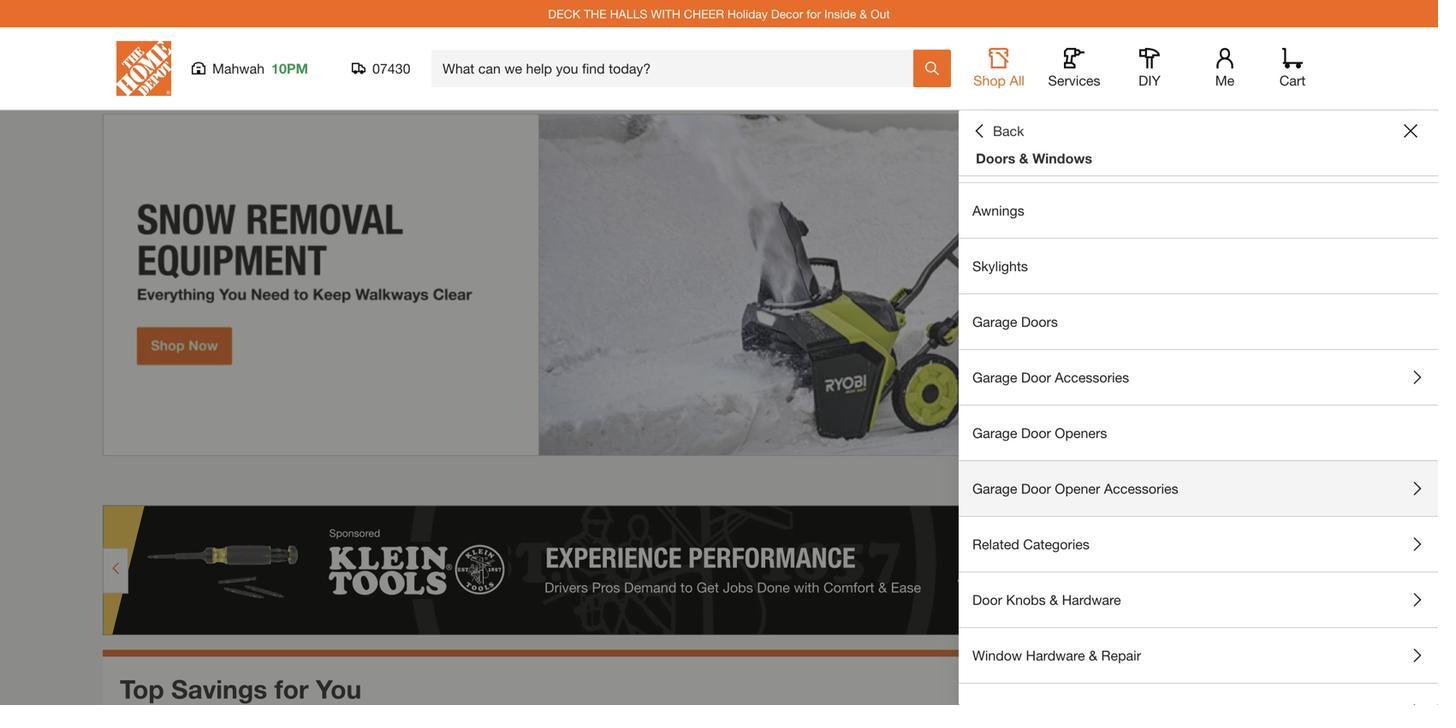 Task type: vqa. For each thing, say whether or not it's contained in the screenshot.
Top Savings for You
yes



Task type: describe. For each thing, give the bounding box(es) containing it.
holiday
[[727, 7, 768, 21]]

door for accessories
[[1021, 369, 1051, 386]]

opener
[[1055, 481, 1100, 497]]

deck
[[548, 7, 581, 21]]

07430
[[372, 60, 411, 77]]

shop all button
[[972, 48, 1027, 89]]

garage doors
[[973, 314, 1058, 330]]

& left repair
[[1089, 648, 1098, 664]]

knobs
[[1006, 592, 1046, 608]]

top savings for you
[[120, 674, 362, 704]]

door inside "door knobs & hardware" button
[[973, 592, 1003, 608]]

accessories inside button
[[1104, 481, 1179, 497]]

related categories
[[973, 536, 1090, 553]]

decor
[[771, 7, 803, 21]]

07430 button
[[352, 60, 411, 77]]

garage door opener accessories button
[[959, 461, 1438, 516]]

doors & windows
[[976, 150, 1092, 167]]

garage door accessories button
[[959, 350, 1438, 405]]

exterior shutters
[[973, 147, 1075, 163]]

services
[[1048, 72, 1101, 89]]

mahwah 10pm
[[212, 60, 308, 77]]

0 vertical spatial doors
[[976, 150, 1016, 167]]

exterior shutters link
[[959, 128, 1438, 182]]

shop all
[[974, 72, 1025, 89]]

windows
[[1033, 150, 1092, 167]]

skylights link
[[959, 239, 1438, 294]]

cart link
[[1274, 48, 1312, 89]]

0 vertical spatial for
[[807, 7, 821, 21]]

window hardware & repair
[[973, 648, 1141, 664]]

top
[[120, 674, 164, 704]]

1 vertical spatial hardware
[[1026, 648, 1085, 664]]

What can we help you find today? search field
[[443, 51, 913, 86]]

garage door opener accessories
[[973, 481, 1179, 497]]

10pm
[[271, 60, 308, 77]]

me button
[[1198, 48, 1253, 89]]

accessories inside button
[[1055, 369, 1129, 386]]

drawer close image
[[1404, 124, 1418, 138]]

garage for garage door accessories
[[973, 369, 1018, 386]]

shop
[[974, 72, 1006, 89]]

door knobs & hardware button
[[959, 573, 1438, 628]]

1 horizontal spatial doors
[[1021, 314, 1058, 330]]

diy
[[1139, 72, 1161, 89]]

garage for garage door opener accessories
[[973, 481, 1018, 497]]

garage door openers link
[[959, 406, 1438, 461]]

skylights
[[973, 258, 1028, 274]]

you
[[316, 674, 362, 704]]

cheer
[[684, 7, 724, 21]]

the home depot logo image
[[116, 41, 171, 96]]

inside
[[824, 7, 856, 21]]

repair
[[1101, 648, 1141, 664]]



Task type: locate. For each thing, give the bounding box(es) containing it.
garage for garage doors
[[973, 314, 1018, 330]]

all
[[1010, 72, 1025, 89]]

garage doors link
[[959, 295, 1438, 349]]

accessories up openers
[[1055, 369, 1129, 386]]

door inside garage door accessories button
[[1021, 369, 1051, 386]]

door
[[1021, 369, 1051, 386], [1021, 425, 1051, 441], [1021, 481, 1051, 497], [973, 592, 1003, 608]]

me
[[1216, 72, 1235, 89]]

mahwah
[[212, 60, 265, 77]]

garage door openers
[[973, 425, 1107, 441]]

diy button
[[1122, 48, 1177, 89]]

0 vertical spatial hardware
[[1062, 592, 1121, 608]]

awnings
[[973, 202, 1025, 219]]

door for openers
[[1021, 425, 1051, 441]]

& down back
[[1019, 150, 1029, 167]]

out
[[871, 7, 890, 21]]

garage up related
[[973, 481, 1018, 497]]

garage for garage door openers
[[973, 425, 1018, 441]]

image for snow removal equipment everything you need to keep walkways clear image
[[103, 114, 1336, 456]]

awnings link
[[959, 183, 1438, 238]]

related categories button
[[959, 517, 1438, 572]]

door up garage door openers
[[1021, 369, 1051, 386]]

1 horizontal spatial for
[[807, 7, 821, 21]]

halls
[[610, 7, 648, 21]]

cart
[[1280, 72, 1306, 89]]

categories
[[1023, 536, 1090, 553]]

for left you
[[274, 674, 309, 704]]

garage inside garage door opener accessories button
[[973, 481, 1018, 497]]

door for opener
[[1021, 481, 1051, 497]]

window
[[973, 648, 1022, 664]]

hardware
[[1062, 592, 1121, 608], [1026, 648, 1085, 664]]

garage down garage doors
[[973, 369, 1018, 386]]

accessories
[[1055, 369, 1129, 386], [1104, 481, 1179, 497]]

deck the halls with cheer holiday decor for inside & out link
[[548, 7, 890, 21]]

&
[[860, 7, 867, 21], [1019, 150, 1029, 167], [1050, 592, 1058, 608], [1089, 648, 1098, 664]]

door inside garage door openers 'link'
[[1021, 425, 1051, 441]]

shutters
[[1024, 147, 1075, 163]]

& left out
[[860, 7, 867, 21]]

doors down back button
[[976, 150, 1016, 167]]

0 horizontal spatial doors
[[976, 150, 1016, 167]]

accessories right opener
[[1104, 481, 1179, 497]]

garage down skylights
[[973, 314, 1018, 330]]

garage down the garage door accessories
[[973, 425, 1018, 441]]

window hardware & repair button
[[959, 628, 1438, 683]]

for left inside
[[807, 7, 821, 21]]

1 vertical spatial doors
[[1021, 314, 1058, 330]]

feedback link image
[[1415, 289, 1438, 382]]

door left knobs
[[973, 592, 1003, 608]]

garage door accessories
[[973, 369, 1129, 386]]

exterior
[[973, 147, 1020, 163]]

hardware up repair
[[1062, 592, 1121, 608]]

door inside garage door opener accessories button
[[1021, 481, 1051, 497]]

with
[[651, 7, 681, 21]]

doors up the garage door accessories
[[1021, 314, 1058, 330]]

garage inside garage doors link
[[973, 314, 1018, 330]]

1 garage from the top
[[973, 314, 1018, 330]]

garage inside garage door openers 'link'
[[973, 425, 1018, 441]]

garage inside garage door accessories button
[[973, 369, 1018, 386]]

back
[[993, 123, 1024, 139]]

door left opener
[[1021, 481, 1051, 497]]

1 vertical spatial accessories
[[1104, 481, 1179, 497]]

hardware down door knobs & hardware
[[1026, 648, 1085, 664]]

services button
[[1047, 48, 1102, 89]]

3 garage from the top
[[973, 425, 1018, 441]]

0 horizontal spatial for
[[274, 674, 309, 704]]

openers
[[1055, 425, 1107, 441]]

back button
[[973, 122, 1024, 140]]

doors
[[976, 150, 1016, 167], [1021, 314, 1058, 330]]

door knobs & hardware
[[973, 592, 1121, 608]]

& right knobs
[[1050, 592, 1058, 608]]

0 vertical spatial accessories
[[1055, 369, 1129, 386]]

related
[[973, 536, 1020, 553]]

garage
[[973, 314, 1018, 330], [973, 369, 1018, 386], [973, 425, 1018, 441], [973, 481, 1018, 497]]

1 vertical spatial for
[[274, 674, 309, 704]]

the
[[584, 7, 607, 21]]

savings
[[171, 674, 267, 704]]

deck the halls with cheer holiday decor for inside & out
[[548, 7, 890, 21]]

2 garage from the top
[[973, 369, 1018, 386]]

door left openers
[[1021, 425, 1051, 441]]

4 garage from the top
[[973, 481, 1018, 497]]

for
[[807, 7, 821, 21], [274, 674, 309, 704]]



